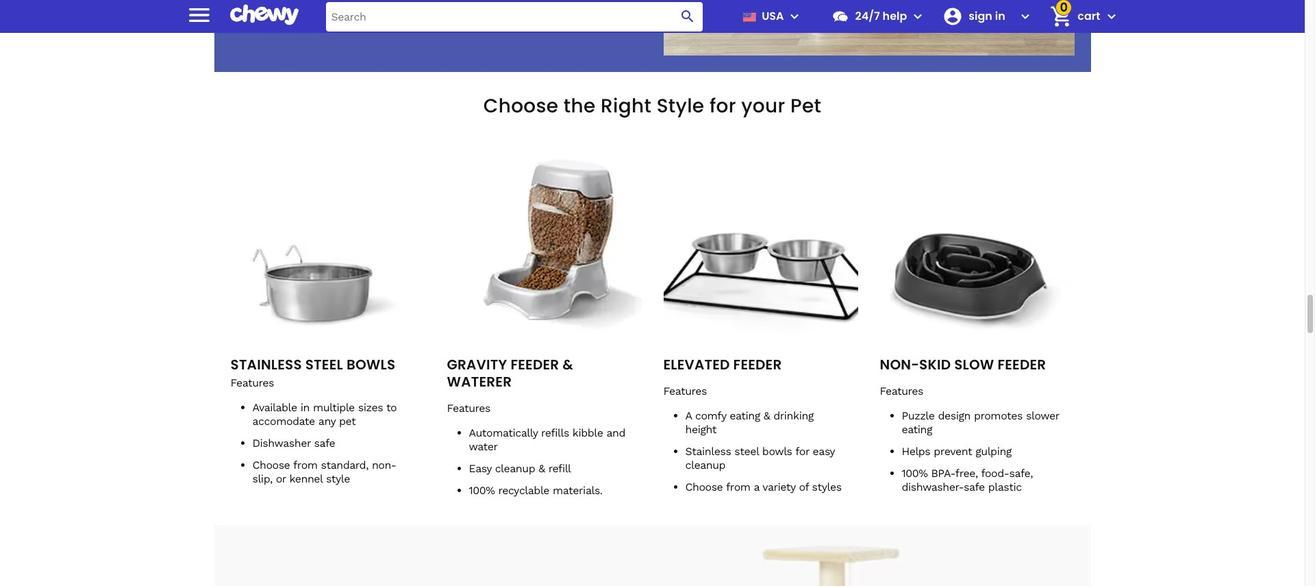 Task type: describe. For each thing, give the bounding box(es) containing it.
stainless
[[686, 445, 732, 458]]

non-
[[880, 355, 920, 375]]

24/7
[[856, 8, 881, 24]]

sign
[[969, 8, 993, 24]]

eating inside puzzle design promotes slower eating
[[902, 423, 933, 436]]

0 horizontal spatial menu image
[[185, 1, 213, 28]]

features for elevated feeder
[[664, 385, 707, 398]]

right
[[601, 93, 652, 120]]

skid
[[920, 355, 951, 375]]

water
[[469, 440, 498, 453]]

bowls
[[763, 445, 793, 458]]

elevated
[[664, 355, 730, 375]]

account menu image
[[1018, 8, 1035, 25]]

multiple
[[313, 401, 355, 414]]

dishwasher safe
[[253, 437, 335, 450]]

cart link
[[1045, 0, 1101, 33]]

choose the right style for your pet
[[484, 93, 822, 120]]

slip,
[[253, 473, 273, 486]]

and
[[607, 427, 626, 440]]

any
[[319, 415, 336, 428]]

sign in
[[969, 8, 1006, 24]]

puzzle
[[902, 410, 935, 423]]

gulping
[[976, 445, 1012, 458]]

chewy home image
[[230, 0, 298, 30]]

from for steel
[[293, 459, 318, 472]]

a
[[754, 481, 760, 494]]

materials.
[[553, 484, 603, 497]]

comfy
[[696, 410, 727, 423]]

your
[[742, 93, 786, 120]]

kibble
[[573, 427, 603, 440]]

feeder for elevated
[[734, 355, 782, 375]]

0 vertical spatial safe
[[314, 437, 335, 450]]

feeder for gravity
[[511, 355, 559, 375]]

prevent
[[934, 445, 973, 458]]

easy
[[813, 445, 835, 458]]

sizes
[[358, 401, 383, 414]]

choose from standard, non- slip, or kennel style
[[253, 459, 397, 486]]

helps prevent gulping
[[902, 445, 1012, 458]]

sign in link
[[938, 0, 1015, 33]]

24/7 help link
[[827, 0, 908, 33]]

waterer
[[447, 373, 512, 392]]

style
[[657, 93, 705, 120]]

help
[[883, 8, 908, 24]]

slower
[[1027, 410, 1060, 423]]

cleanup inside stainless steel bowls for easy cleanup
[[686, 459, 726, 472]]

accomodate
[[253, 415, 315, 428]]

features for gravity feeder & waterer
[[447, 402, 491, 415]]

Search text field
[[326, 2, 704, 31]]

& for easy cleanup & refill
[[539, 462, 545, 475]]

style
[[326, 473, 350, 486]]

height
[[686, 423, 717, 436]]

puzzle design promotes slower eating
[[902, 410, 1060, 436]]

of
[[799, 481, 809, 494]]

automatically
[[469, 427, 538, 440]]

variety
[[763, 481, 796, 494]]

non-
[[372, 459, 397, 472]]

eating inside a comfy eating & drinking height
[[730, 410, 761, 423]]

available in multiple sizes to accomodate any pet
[[253, 401, 397, 428]]

automatically refills kibble and water
[[469, 427, 626, 453]]

refill
[[549, 462, 571, 475]]

bowls
[[347, 355, 396, 375]]

100% recyclable materials.
[[469, 484, 603, 497]]

non-skid slow feeder
[[880, 355, 1047, 375]]

standard,
[[321, 459, 369, 472]]



Task type: locate. For each thing, give the bounding box(es) containing it.
stainless steel bowls
[[231, 355, 396, 375]]

menu image right usa
[[787, 8, 804, 25]]

choose for elevated feeder
[[686, 481, 723, 494]]

1 horizontal spatial menu image
[[787, 8, 804, 25]]

100% for non-skid slow feeder
[[902, 467, 928, 480]]

0 vertical spatial choose
[[484, 93, 559, 120]]

cleanup down stainless
[[686, 459, 726, 472]]

features
[[231, 377, 274, 390], [664, 385, 707, 398], [880, 385, 924, 398], [447, 402, 491, 415]]

1 vertical spatial 100%
[[469, 484, 495, 497]]

help menu image
[[910, 8, 927, 25]]

items image
[[1050, 4, 1074, 29]]

1 vertical spatial safe
[[964, 481, 986, 494]]

Product search field
[[326, 2, 704, 31]]

3 feeder from the left
[[998, 355, 1047, 375]]

kennel
[[290, 473, 323, 486]]

1 vertical spatial &
[[764, 410, 771, 423]]

choose up slip,
[[253, 459, 290, 472]]

2 horizontal spatial &
[[764, 410, 771, 423]]

choose inside choose from standard, non- slip, or kennel style
[[253, 459, 290, 472]]

eating down puzzle
[[902, 423, 933, 436]]

0 horizontal spatial safe
[[314, 437, 335, 450]]

1 horizontal spatial from
[[727, 481, 751, 494]]

for left easy
[[796, 445, 810, 458]]

100% down easy
[[469, 484, 495, 497]]

from for feeder
[[727, 481, 751, 494]]

eating right comfy
[[730, 410, 761, 423]]

drinking
[[774, 410, 814, 423]]

1 horizontal spatial safe
[[964, 481, 986, 494]]

gravity feeder & waterer
[[447, 355, 574, 392]]

1 vertical spatial from
[[727, 481, 751, 494]]

feeder up a comfy eating & drinking height
[[734, 355, 782, 375]]

features down stainless
[[231, 377, 274, 390]]

the
[[564, 93, 596, 120]]

a
[[686, 410, 692, 423]]

food-
[[982, 467, 1010, 480]]

0 vertical spatial for
[[710, 93, 737, 120]]

from inside choose from standard, non- slip, or kennel style
[[293, 459, 318, 472]]

cleanup
[[686, 459, 726, 472], [495, 462, 535, 475]]

choose
[[484, 93, 559, 120], [253, 459, 290, 472], [686, 481, 723, 494]]

0 horizontal spatial eating
[[730, 410, 761, 423]]

0 vertical spatial from
[[293, 459, 318, 472]]

0 vertical spatial eating
[[730, 410, 761, 423]]

available
[[253, 401, 297, 414]]

feeder
[[511, 355, 559, 375], [734, 355, 782, 375], [998, 355, 1047, 375]]

to
[[386, 401, 397, 414]]

free,
[[956, 467, 979, 480]]

feeder inside gravity feeder & waterer
[[511, 355, 559, 375]]

in
[[996, 8, 1006, 24]]

safe inside "100% bpa-free, food-safe, dishwasher-safe plastic"
[[964, 481, 986, 494]]

menu image left 'chewy home' 'image'
[[185, 1, 213, 28]]

& inside a comfy eating & drinking height
[[764, 410, 771, 423]]

features for non-skid slow feeder
[[880, 385, 924, 398]]

usa button
[[738, 0, 804, 33]]

chewy support image
[[832, 8, 850, 25]]

0 horizontal spatial from
[[293, 459, 318, 472]]

design
[[939, 410, 971, 423]]

0 vertical spatial 100%
[[902, 467, 928, 480]]

promotes
[[975, 410, 1023, 423]]

stainless steel bowls for easy cleanup
[[686, 445, 835, 472]]

1 vertical spatial for
[[796, 445, 810, 458]]

safe
[[314, 437, 335, 450], [964, 481, 986, 494]]

0 horizontal spatial cleanup
[[495, 462, 535, 475]]

safe down free, on the right of the page
[[964, 481, 986, 494]]

recyclable
[[499, 484, 550, 497]]

1 horizontal spatial choose
[[484, 93, 559, 120]]

eating
[[730, 410, 761, 423], [902, 423, 933, 436]]

dishwasher
[[253, 437, 311, 450]]

0 vertical spatial &
[[563, 355, 574, 375]]

features up a
[[664, 385, 707, 398]]

menu image
[[185, 1, 213, 28], [787, 8, 804, 25]]

steel
[[735, 445, 759, 458]]

cleanup up recyclable
[[495, 462, 535, 475]]

safe down any
[[314, 437, 335, 450]]

refills
[[542, 427, 569, 440]]

for left your
[[710, 93, 737, 120]]

choose for stainless steel bowls
[[253, 459, 290, 472]]

choose left the the
[[484, 93, 559, 120]]

100% for gravity feeder & waterer
[[469, 484, 495, 497]]

submit search image
[[680, 8, 697, 25]]

for inside stainless steel bowls for easy cleanup
[[796, 445, 810, 458]]

& inside gravity feeder & waterer
[[563, 355, 574, 375]]

& for gravity feeder & waterer
[[563, 355, 574, 375]]

plastic
[[989, 481, 1023, 494]]

pet
[[791, 93, 822, 120]]

from left the a at the right bottom of page
[[727, 481, 751, 494]]

cart menu image
[[1104, 8, 1120, 25]]

2 vertical spatial &
[[539, 462, 545, 475]]

2 vertical spatial choose
[[686, 481, 723, 494]]

1 horizontal spatial eating
[[902, 423, 933, 436]]

1 horizontal spatial cleanup
[[686, 459, 726, 472]]

feeder right slow
[[998, 355, 1047, 375]]

choose from a variety of styles
[[686, 481, 842, 494]]

0 horizontal spatial choose
[[253, 459, 290, 472]]

or
[[276, 473, 286, 486]]

dishwasher-
[[902, 481, 964, 494]]

steel
[[306, 355, 343, 375]]

1 horizontal spatial for
[[796, 445, 810, 458]]

slow
[[955, 355, 995, 375]]

usa
[[762, 8, 784, 24]]

2 feeder from the left
[[734, 355, 782, 375]]

features down "waterer" at the left bottom of the page
[[447, 402, 491, 415]]

&
[[563, 355, 574, 375], [764, 410, 771, 423], [539, 462, 545, 475]]

in
[[301, 401, 310, 414]]

1 horizontal spatial &
[[563, 355, 574, 375]]

0 horizontal spatial feeder
[[511, 355, 559, 375]]

1 horizontal spatial feeder
[[734, 355, 782, 375]]

elevated feeder
[[664, 355, 782, 375]]

bpa-
[[932, 467, 956, 480]]

choose down stainless
[[686, 481, 723, 494]]

safe,
[[1010, 467, 1034, 480]]

easy cleanup & refill
[[469, 462, 571, 475]]

from
[[293, 459, 318, 472], [727, 481, 751, 494]]

1 feeder from the left
[[511, 355, 559, 375]]

1 vertical spatial eating
[[902, 423, 933, 436]]

feeder right gravity
[[511, 355, 559, 375]]

0 horizontal spatial 100%
[[469, 484, 495, 497]]

for
[[710, 93, 737, 120], [796, 445, 810, 458]]

1 horizontal spatial 100%
[[902, 467, 928, 480]]

100% bpa-free, food-safe, dishwasher-safe plastic
[[902, 467, 1034, 494]]

from up kennel
[[293, 459, 318, 472]]

pet
[[339, 415, 356, 428]]

2 horizontal spatial choose
[[686, 481, 723, 494]]

gravity
[[447, 355, 508, 375]]

100% down helps
[[902, 467, 928, 480]]

helps
[[902, 445, 931, 458]]

easy
[[469, 462, 492, 475]]

2 horizontal spatial feeder
[[998, 355, 1047, 375]]

menu image inside usa popup button
[[787, 8, 804, 25]]

100%
[[902, 467, 928, 480], [469, 484, 495, 497]]

features down non-
[[880, 385, 924, 398]]

a comfy eating & drinking height
[[686, 410, 814, 436]]

24/7 help
[[856, 8, 908, 24]]

features for stainless steel bowls
[[231, 377, 274, 390]]

stainless
[[231, 355, 302, 375]]

0 horizontal spatial for
[[710, 93, 737, 120]]

1 vertical spatial choose
[[253, 459, 290, 472]]

styles
[[813, 481, 842, 494]]

0 horizontal spatial &
[[539, 462, 545, 475]]

100% inside "100% bpa-free, food-safe, dishwasher-safe plastic"
[[902, 467, 928, 480]]

cart
[[1078, 8, 1101, 24]]



Task type: vqa. For each thing, say whether or not it's contained in the screenshot.
Stainless
yes



